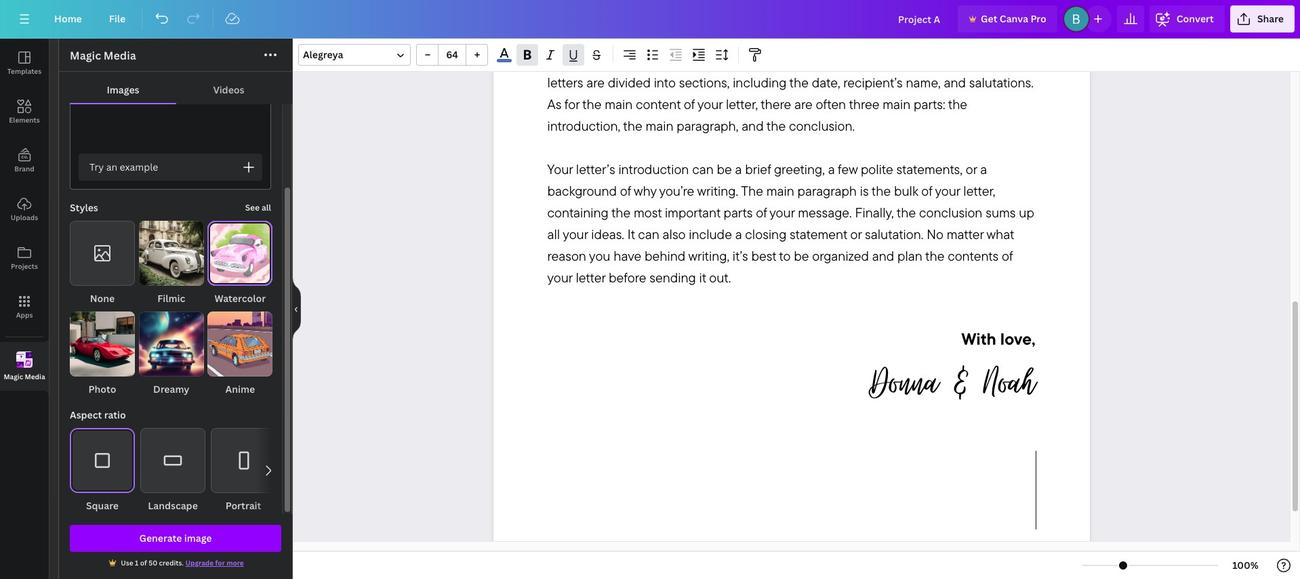 Task type: describe. For each thing, give the bounding box(es) containing it.
aspect
[[70, 409, 102, 422]]

apps
[[16, 310, 33, 320]]

media inside button
[[25, 372, 45, 381]]

can inside the if you're thinking of writing a letter yourself, make your intentions clear from the start. you can be fun and creative or straightforward, depending on your needs. most letters are divided into sections, including the date, recipient's name, and salutations. as for the main content of your letter, there are often three main parts: the introduction, the main paragraph, and the conclusion.
[[572, 52, 593, 69]]

conclusion.
[[789, 117, 855, 134]]

plan
[[897, 248, 922, 265]]

clear
[[916, 31, 944, 48]]

into
[[654, 74, 676, 91]]

creative
[[662, 52, 708, 69]]

your up closing
[[770, 204, 795, 221]]

noa
[[984, 355, 1022, 411]]

main down recipient's
[[883, 96, 911, 113]]

of right 1
[[140, 559, 147, 568]]

image
[[184, 532, 212, 545]]

thinking
[[595, 31, 641, 48]]

the left date,
[[789, 74, 809, 91]]

parts:
[[914, 96, 945, 113]]

ideas.
[[591, 226, 624, 243]]

the up introduction,
[[582, 96, 602, 113]]

see all
[[245, 202, 271, 214]]

paragraph,
[[677, 117, 738, 134]]

square group
[[70, 428, 135, 514]]

elements button
[[0, 87, 49, 136]]

get
[[981, 12, 997, 25]]

a down parts
[[735, 226, 742, 243]]

straightforward,
[[726, 52, 815, 69]]

main menu bar
[[0, 0, 1300, 39]]

50
[[149, 559, 157, 568]]

few
[[838, 161, 858, 178]]

divided
[[608, 74, 651, 91]]

no
[[927, 226, 943, 243]]

none group
[[70, 221, 135, 306]]

pro
[[1031, 12, 1046, 25]]

and inside your letter's introduction can be a brief greeting, a few polite statements, or a background of why you're writing. the main paragraph is the bulk of your letter, containing the most important parts of your message. finally, the conclusion sums up all your ideas. it can also include a closing statement or salutation. no matter what reason you have behind writing, it's best to be organized and plan the contents of your letter before sending it out.
[[872, 248, 894, 265]]

brand button
[[0, 136, 49, 185]]

three
[[849, 96, 879, 113]]

a left brief
[[735, 161, 742, 178]]

behind
[[645, 248, 685, 265]]

photo group
[[70, 312, 135, 397]]

why
[[634, 183, 656, 200]]

introduction,
[[547, 117, 620, 134]]

background
[[547, 183, 617, 200]]

share
[[1257, 12, 1284, 25]]

matter
[[947, 226, 984, 243]]

ratio
[[104, 409, 126, 422]]

of left why on the top
[[620, 183, 631, 200]]

projects button
[[0, 234, 49, 283]]

photo
[[88, 383, 116, 396]]

brief
[[745, 161, 771, 178]]

generate image button
[[70, 525, 281, 552]]

projects
[[11, 262, 38, 271]]

the down bulk
[[897, 204, 916, 221]]

filmic group
[[139, 221, 204, 306]]

introduction
[[618, 161, 689, 178]]

your right on
[[903, 52, 928, 69]]

salutations.
[[969, 74, 1034, 91]]

your up the 'conclusion'
[[935, 183, 960, 200]]

images
[[107, 83, 139, 96]]

hide image
[[292, 277, 301, 342]]

start.
[[998, 31, 1026, 48]]

your down containing
[[563, 226, 588, 243]]

uploads
[[11, 213, 38, 222]]

upgrade
[[185, 559, 214, 568]]

#3b75c2 image
[[497, 59, 512, 62]]

anime group
[[208, 312, 273, 397]]

from
[[947, 31, 973, 48]]

uploads button
[[0, 185, 49, 234]]

try an example
[[89, 161, 158, 174]]

you're inside the if you're thinking of writing a letter yourself, make your intentions clear from the start. you can be fun and creative or straightforward, depending on your needs. most letters are divided into sections, including the date, recipient's name, and salutations. as for the main content of your letter, there are often three main parts: the introduction, the main paragraph, and the conclusion.
[[557, 31, 592, 48]]

your down reason
[[547, 269, 573, 286]]

out.
[[709, 269, 731, 286]]

on
[[885, 52, 900, 69]]

intentions
[[855, 31, 913, 48]]

elements
[[9, 115, 40, 125]]

use 1 of 50 credits. upgrade for more
[[121, 559, 244, 568]]

of right bulk
[[921, 183, 932, 200]]

landscape
[[148, 500, 198, 512]]

of left writing in the right of the page
[[645, 31, 655, 48]]

name,
[[906, 74, 941, 91]]

closing
[[745, 226, 787, 243]]

to
[[779, 248, 791, 265]]

get canva pro
[[981, 12, 1046, 25]]

and down needs.
[[944, 74, 966, 91]]

0 vertical spatial media
[[104, 48, 136, 63]]

reason
[[547, 248, 586, 265]]

of up closing
[[756, 204, 767, 221]]

the down content
[[623, 117, 642, 134]]

statements,
[[896, 161, 962, 178]]

images button
[[70, 77, 176, 103]]

letter inside your letter's introduction can be a brief greeting, a few polite statements, or a background of why you're writing. the main paragraph is the bulk of your letter, containing the most important parts of your message. finally, the conclusion sums up all your ideas. it can also include a closing statement or salutation. no matter what reason you have behind writing, it's best to be organized and plan the contents of your letter before sending it out.
[[576, 269, 606, 286]]

main inside your letter's introduction can be a brief greeting, a few polite statements, or a background of why you're writing. the main paragraph is the bulk of your letter, containing the most important parts of your message. finally, the conclusion sums up all your ideas. it can also include a closing statement or salutation. no matter what reason you have behind writing, it's best to be organized and plan the contents of your letter before sending it out.
[[766, 183, 794, 200]]

paragraph
[[798, 183, 857, 200]]

best
[[751, 248, 776, 265]]

conclusion
[[919, 204, 982, 221]]

see all button
[[245, 201, 271, 215]]

home link
[[43, 5, 93, 33]]

1 vertical spatial be
[[717, 161, 732, 178]]

an
[[106, 161, 117, 174]]

it
[[699, 269, 706, 286]]

or inside the if you're thinking of writing a letter yourself, make your intentions clear from the start. you can be fun and creative or straightforward, depending on your needs. most letters are divided into sections, including the date, recipient's name, and salutations. as for the main content of your letter, there are often three main parts: the introduction, the main paragraph, and the conclusion.
[[711, 52, 723, 69]]

is
[[860, 183, 869, 200]]

see
[[245, 202, 260, 214]]

a up "sums"
[[980, 161, 987, 178]]

magic media inside button
[[4, 372, 45, 381]]

for inside the if you're thinking of writing a letter yourself, make your intentions clear from the start. you can be fun and creative or straightforward, depending on your needs. most letters are divided into sections, including the date, recipient's name, and salutations. as for the main content of your letter, there are often three main parts: the introduction, the main paragraph, and the conclusion.
[[564, 96, 580, 113]]

date,
[[812, 74, 840, 91]]

a inside the if you're thinking of writing a letter yourself, make your intentions clear from the start. you can be fun and creative or straightforward, depending on your needs. most letters are divided into sections, including the date, recipient's name, and salutations. as for the main content of your letter, there are often three main parts: the introduction, the main paragraph, and the conclusion.
[[700, 31, 707, 48]]

1 horizontal spatial or
[[850, 226, 862, 243]]

brand
[[14, 164, 34, 174]]

main down the divided
[[605, 96, 633, 113]]

often
[[816, 96, 846, 113]]

up
[[1019, 204, 1034, 221]]

contents
[[948, 248, 999, 265]]

it
[[627, 226, 635, 243]]

your up depending
[[827, 31, 852, 48]]

fun
[[615, 52, 634, 69]]

organized
[[812, 248, 869, 265]]

include
[[689, 226, 732, 243]]

your up paragraph,
[[697, 96, 723, 113]]



Task type: locate. For each thing, give the bounding box(es) containing it.
2 vertical spatial can
[[638, 226, 659, 243]]

can right you
[[572, 52, 593, 69]]

you're up important
[[659, 183, 694, 200]]

1 horizontal spatial magic media
[[70, 48, 136, 63]]

are left often
[[794, 96, 813, 113]]

0 vertical spatial be
[[597, 52, 612, 69]]

there
[[761, 96, 791, 113]]

have
[[614, 248, 641, 265]]

including
[[733, 74, 787, 91]]

main right the
[[766, 183, 794, 200]]

magic media down the apps
[[4, 372, 45, 381]]

0 horizontal spatial all
[[262, 202, 271, 214]]

dreamy group
[[139, 312, 204, 397]]

and down there
[[742, 117, 764, 134]]

for right as
[[564, 96, 580, 113]]

you
[[589, 248, 610, 265]]

– – number field
[[443, 48, 462, 61]]

landscape group
[[140, 428, 205, 514]]

as
[[547, 96, 561, 113]]

main down content
[[646, 117, 673, 134]]

you're
[[557, 31, 592, 48], [659, 183, 694, 200]]

the down there
[[767, 117, 786, 134]]

100% button
[[1224, 555, 1268, 577]]

aspect ratio
[[70, 409, 126, 422]]

be up writing. in the top right of the page
[[717, 161, 732, 178]]

0 vertical spatial you're
[[557, 31, 592, 48]]

letter, inside your letter's introduction can be a brief greeting, a few polite statements, or a background of why you're writing. the main paragraph is the bulk of your letter, containing the most important parts of your message. finally, the conclusion sums up all your ideas. it can also include a closing statement or salutation. no matter what reason you have behind writing, it's best to be organized and plan the contents of your letter before sending it out.
[[963, 183, 995, 200]]

dreamy
[[153, 383, 189, 396]]

videos button
[[176, 77, 281, 103]]

your letter's introduction can be a brief greeting, a few polite statements, or a background of why you're writing. the main paragraph is the bulk of your letter, containing the most important parts of your message. finally, the conclusion sums up all your ideas. it can also include a closing statement or salutation. no matter what reason you have behind writing, it's best to be organized and plan the contents of your letter before sending it out.
[[547, 161, 1037, 286]]

the
[[976, 31, 995, 48], [789, 74, 809, 91], [582, 96, 602, 113], [948, 96, 967, 113], [623, 117, 642, 134], [767, 117, 786, 134], [872, 183, 891, 200], [611, 204, 631, 221], [897, 204, 916, 221], [925, 248, 944, 265]]

be left fun
[[597, 52, 612, 69]]

2 horizontal spatial be
[[794, 248, 809, 265]]

0 horizontal spatial media
[[25, 372, 45, 381]]

1 vertical spatial are
[[794, 96, 813, 113]]

if you're thinking of writing a letter yourself, make your intentions clear from the start. you can be fun and creative or straightforward, depending on your needs. most letters are divided into sections, including the date, recipient's name, and salutations. as for the main content of your letter, there are often three main parts: the introduction, the main paragraph, and the conclusion.
[[547, 31, 1036, 134]]

apps button
[[0, 283, 49, 331]]

with love, donna & noa h
[[870, 329, 1035, 411]]

watercolor group
[[208, 221, 273, 306]]

0 vertical spatial or
[[711, 52, 723, 69]]

writing.
[[697, 183, 738, 200]]

sending
[[650, 269, 696, 286]]

0 horizontal spatial are
[[586, 74, 605, 91]]

1 horizontal spatial magic
[[70, 48, 101, 63]]

100%
[[1232, 559, 1259, 572]]

letter down you
[[576, 269, 606, 286]]

example
[[120, 161, 158, 174]]

&
[[951, 355, 971, 411]]

letters
[[547, 74, 583, 91]]

file button
[[98, 5, 136, 33]]

depending
[[818, 52, 882, 69]]

finally,
[[855, 204, 894, 221]]

0 horizontal spatial for
[[215, 559, 225, 568]]

love,
[[1000, 329, 1035, 349]]

0 horizontal spatial magic media
[[4, 372, 45, 381]]

all right see
[[262, 202, 271, 214]]

0 vertical spatial letter,
[[726, 96, 758, 113]]

1 vertical spatial or
[[966, 161, 977, 178]]

more
[[226, 559, 244, 568]]

2 vertical spatial or
[[850, 226, 862, 243]]

content
[[636, 96, 681, 113]]

of down what
[[1002, 248, 1013, 265]]

you're inside your letter's introduction can be a brief greeting, a few polite statements, or a background of why you're writing. the main paragraph is the bulk of your letter, containing the most important parts of your message. finally, the conclusion sums up all your ideas. it can also include a closing statement or salutation. no matter what reason you have behind writing, it's best to be organized and plan the contents of your letter before sending it out.
[[659, 183, 694, 200]]

0 vertical spatial can
[[572, 52, 593, 69]]

letter, up "sums"
[[963, 183, 995, 200]]

or
[[711, 52, 723, 69], [966, 161, 977, 178], [850, 226, 862, 243]]

0 horizontal spatial be
[[597, 52, 612, 69]]

1 vertical spatial magic media
[[4, 372, 45, 381]]

bulk
[[894, 183, 918, 200]]

magic
[[70, 48, 101, 63], [4, 372, 23, 381]]

1 horizontal spatial letter
[[710, 31, 740, 48]]

generate image
[[139, 532, 212, 545]]

0 horizontal spatial letter,
[[726, 96, 758, 113]]

you're right the if
[[557, 31, 592, 48]]

letter
[[710, 31, 740, 48], [576, 269, 606, 286]]

1 vertical spatial magic
[[4, 372, 23, 381]]

1 vertical spatial can
[[692, 161, 714, 178]]

a left few
[[828, 161, 835, 178]]

all inside your letter's introduction can be a brief greeting, a few polite statements, or a background of why you're writing. the main paragraph is the bulk of your letter, containing the most important parts of your message. finally, the conclusion sums up all your ideas. it can also include a closing statement or salutation. no matter what reason you have behind writing, it's best to be organized and plan the contents of your letter before sending it out.
[[547, 226, 560, 243]]

magic media button
[[0, 342, 49, 391]]

square
[[86, 500, 119, 512]]

can right it
[[638, 226, 659, 243]]

styles
[[70, 201, 98, 214]]

all inside button
[[262, 202, 271, 214]]

magic media down file popup button
[[70, 48, 136, 63]]

videos
[[213, 83, 244, 96]]

1 vertical spatial for
[[215, 559, 225, 568]]

group
[[416, 44, 488, 66]]

1 vertical spatial media
[[25, 372, 45, 381]]

use
[[121, 559, 133, 568]]

canva
[[1000, 12, 1028, 25]]

anime
[[225, 383, 255, 396]]

a
[[700, 31, 707, 48], [735, 161, 742, 178], [828, 161, 835, 178], [980, 161, 987, 178], [735, 226, 742, 243]]

alegreya
[[303, 48, 343, 61]]

and right fun
[[637, 52, 659, 69]]

0 vertical spatial letter
[[710, 31, 740, 48]]

1 horizontal spatial letter,
[[963, 183, 995, 200]]

letter left yourself,
[[710, 31, 740, 48]]

Design title text field
[[887, 5, 952, 33]]

magic down home link at the left top of the page
[[70, 48, 101, 63]]

before
[[609, 269, 646, 286]]

the
[[741, 183, 763, 200]]

are right letters
[[586, 74, 605, 91]]

0 vertical spatial magic media
[[70, 48, 136, 63]]

donna
[[870, 355, 938, 411]]

letter inside the if you're thinking of writing a letter yourself, make your intentions clear from the start. you can be fun and creative or straightforward, depending on your needs. most letters are divided into sections, including the date, recipient's name, and salutations. as for the main content of your letter, there are often three main parts: the introduction, the main paragraph, and the conclusion.
[[710, 31, 740, 48]]

of down the sections,
[[684, 96, 695, 113]]

share button
[[1230, 5, 1295, 33]]

sums
[[986, 204, 1016, 221]]

what
[[986, 226, 1014, 243]]

1 vertical spatial letter
[[576, 269, 606, 286]]

0 vertical spatial all
[[262, 202, 271, 214]]

letter, inside the if you're thinking of writing a letter yourself, make your intentions clear from the start. you can be fun and creative or straightforward, depending on your needs. most letters are divided into sections, including the date, recipient's name, and salutations. as for the main content of your letter, there are often three main parts: the introduction, the main paragraph, and the conclusion.
[[726, 96, 758, 113]]

or up the sections,
[[711, 52, 723, 69]]

be right to
[[794, 248, 809, 265]]

the down get
[[976, 31, 995, 48]]

2 vertical spatial be
[[794, 248, 809, 265]]

or right statements,
[[966, 161, 977, 178]]

0 vertical spatial are
[[586, 74, 605, 91]]

the up it
[[611, 204, 631, 221]]

can up writing. in the top right of the page
[[692, 161, 714, 178]]

1 horizontal spatial for
[[564, 96, 580, 113]]

letter, down including
[[726, 96, 758, 113]]

0 horizontal spatial you're
[[557, 31, 592, 48]]

the right parts:
[[948, 96, 967, 113]]

generate
[[139, 532, 182, 545]]

yourself,
[[743, 31, 790, 48]]

1 horizontal spatial are
[[794, 96, 813, 113]]

magic inside button
[[4, 372, 23, 381]]

alegreya button
[[298, 44, 411, 66]]

or up organized
[[850, 226, 862, 243]]

home
[[54, 12, 82, 25]]

media up images
[[104, 48, 136, 63]]

a right writing in the right of the page
[[700, 31, 707, 48]]

1 vertical spatial all
[[547, 226, 560, 243]]

1 vertical spatial letter,
[[963, 183, 995, 200]]

your
[[827, 31, 852, 48], [903, 52, 928, 69], [697, 96, 723, 113], [935, 183, 960, 200], [770, 204, 795, 221], [563, 226, 588, 243], [547, 269, 573, 286]]

convert
[[1177, 12, 1214, 25]]

the down no
[[925, 248, 944, 265]]

make
[[794, 31, 824, 48]]

1 horizontal spatial all
[[547, 226, 560, 243]]

2 horizontal spatial or
[[966, 161, 977, 178]]

polite
[[861, 161, 893, 178]]

watercolor
[[215, 292, 266, 305]]

and down salutation.
[[872, 248, 894, 265]]

none
[[90, 292, 115, 305]]

1 vertical spatial you're
[[659, 183, 694, 200]]

0 vertical spatial for
[[564, 96, 580, 113]]

side panel tab list
[[0, 39, 49, 391]]

sections,
[[679, 74, 730, 91]]

for left more at the left of page
[[215, 559, 225, 568]]

it's
[[733, 248, 748, 265]]

0 horizontal spatial letter
[[576, 269, 606, 286]]

1 horizontal spatial can
[[638, 226, 659, 243]]

templates
[[7, 66, 41, 76]]

the right is
[[872, 183, 891, 200]]

1
[[135, 559, 138, 568]]

convert button
[[1149, 5, 1225, 33]]

1 horizontal spatial media
[[104, 48, 136, 63]]

filmic
[[157, 292, 185, 305]]

are
[[586, 74, 605, 91], [794, 96, 813, 113]]

credits.
[[159, 559, 184, 568]]

needs.
[[931, 52, 969, 69]]

1 horizontal spatial be
[[717, 161, 732, 178]]

media down the apps
[[25, 372, 45, 381]]

all up reason
[[547, 226, 560, 243]]

be inside the if you're thinking of writing a letter yourself, make your intentions clear from the start. you can be fun and creative or straightforward, depending on your needs. most letters are divided into sections, including the date, recipient's name, and salutations. as for the main content of your letter, there are often three main parts: the introduction, the main paragraph, and the conclusion.
[[597, 52, 612, 69]]

portrait group
[[211, 428, 276, 514]]

Include objects, colors, places... text field
[[70, 81, 270, 154]]

0 horizontal spatial magic
[[4, 372, 23, 381]]

2 horizontal spatial can
[[692, 161, 714, 178]]

0 horizontal spatial can
[[572, 52, 593, 69]]

0 vertical spatial magic
[[70, 48, 101, 63]]

if
[[547, 31, 554, 48]]

file
[[109, 12, 126, 25]]

containing
[[547, 204, 609, 221]]

recipient's
[[843, 74, 903, 91]]

be
[[597, 52, 612, 69], [717, 161, 732, 178], [794, 248, 809, 265]]

0 horizontal spatial or
[[711, 52, 723, 69]]

1 horizontal spatial you're
[[659, 183, 694, 200]]

magic down the apps
[[4, 372, 23, 381]]



Task type: vqa. For each thing, say whether or not it's contained in the screenshot.
Modifier
no



